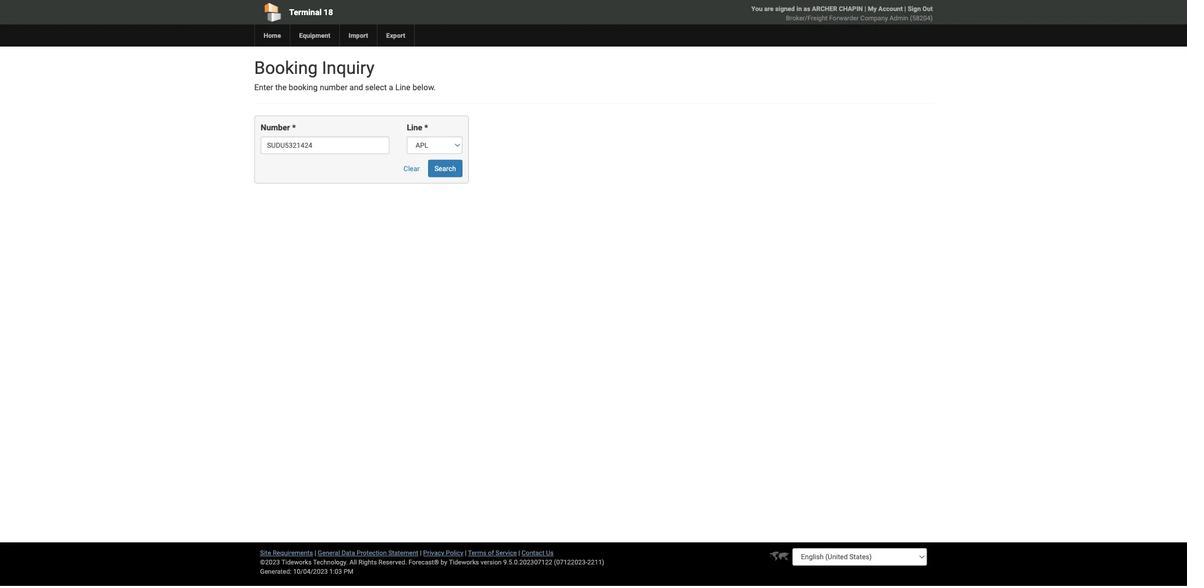 Task type: describe. For each thing, give the bounding box(es) containing it.
line *
[[407, 123, 428, 132]]

search
[[435, 165, 456, 173]]

select
[[365, 83, 387, 92]]

by
[[441, 559, 448, 567]]

export link
[[377, 24, 414, 47]]

forecast®
[[409, 559, 439, 567]]

number *
[[261, 123, 296, 132]]

and
[[350, 83, 363, 92]]

a
[[389, 83, 393, 92]]

general
[[318, 550, 340, 557]]

equipment link
[[290, 24, 339, 47]]

pm
[[344, 568, 354, 576]]

terms of service link
[[468, 550, 517, 557]]

data
[[342, 550, 355, 557]]

rights
[[359, 559, 377, 567]]

archer
[[812, 5, 837, 13]]

home
[[264, 32, 281, 39]]

contact
[[522, 550, 545, 557]]

you
[[752, 5, 763, 13]]

| up forecast®
[[420, 550, 422, 557]]

out
[[923, 5, 933, 13]]

booking
[[289, 83, 318, 92]]

privacy
[[423, 550, 444, 557]]

clear button
[[397, 160, 426, 177]]

enter
[[254, 83, 273, 92]]

| left sign
[[905, 5, 906, 13]]

sign
[[908, 5, 921, 13]]

1 vertical spatial line
[[407, 123, 422, 132]]

| left "general"
[[315, 550, 316, 557]]

number
[[261, 123, 290, 132]]

terminal 18
[[289, 7, 333, 17]]

service
[[496, 550, 517, 557]]

my
[[868, 5, 877, 13]]

version
[[481, 559, 502, 567]]

9.5.0.202307122
[[503, 559, 553, 567]]

you are signed in as archer chapin | my account | sign out broker/freight forwarder company admin (58204)
[[752, 5, 933, 22]]

broker/freight
[[786, 14, 828, 22]]

* for number *
[[292, 123, 296, 132]]

site requirements link
[[260, 550, 313, 557]]

inquiry
[[322, 57, 375, 78]]

forwarder
[[829, 14, 859, 22]]

line inside the booking inquiry enter the booking number and select a line below.
[[395, 83, 411, 92]]

18
[[324, 7, 333, 17]]

import
[[349, 32, 368, 39]]

privacy policy link
[[423, 550, 463, 557]]



Task type: vqa. For each thing, say whether or not it's contained in the screenshot.
select at the left top of the page
yes



Task type: locate. For each thing, give the bounding box(es) containing it.
terminal
[[289, 7, 322, 17]]

my account link
[[868, 5, 903, 13]]

(07122023-
[[554, 559, 587, 567]]

* right number
[[292, 123, 296, 132]]

admin
[[890, 14, 909, 22]]

Number * text field
[[261, 137, 389, 154]]

the
[[275, 83, 287, 92]]

signed
[[775, 5, 795, 13]]

* for line *
[[424, 123, 428, 132]]

account
[[879, 5, 903, 13]]

tideworks
[[449, 559, 479, 567]]

site requirements | general data protection statement | privacy policy | terms of service | contact us ©2023 tideworks technology. all rights reserved. forecast® by tideworks version 9.5.0.202307122 (07122023-2211) generated: 10/04/2023 1:03 pm
[[260, 550, 604, 576]]

are
[[764, 5, 774, 13]]

1:03
[[329, 568, 342, 576]]

technology.
[[313, 559, 348, 567]]

equipment
[[299, 32, 331, 39]]

site
[[260, 550, 271, 557]]

policy
[[446, 550, 463, 557]]

©2023 tideworks
[[260, 559, 312, 567]]

reserved.
[[379, 559, 407, 567]]

| up tideworks
[[465, 550, 467, 557]]

(58204)
[[910, 14, 933, 22]]

|
[[865, 5, 866, 13], [905, 5, 906, 13], [315, 550, 316, 557], [420, 550, 422, 557], [465, 550, 467, 557], [519, 550, 520, 557]]

line up clear
[[407, 123, 422, 132]]

general data protection statement link
[[318, 550, 418, 557]]

as
[[804, 5, 811, 13]]

0 horizontal spatial *
[[292, 123, 296, 132]]

line
[[395, 83, 411, 92], [407, 123, 422, 132]]

generated:
[[260, 568, 292, 576]]

1 horizontal spatial *
[[424, 123, 428, 132]]

booking inquiry enter the booking number and select a line below.
[[254, 57, 436, 92]]

requirements
[[273, 550, 313, 557]]

home link
[[254, 24, 290, 47]]

export
[[386, 32, 405, 39]]

terminal 18 link
[[254, 0, 527, 24]]

chapin
[[839, 5, 863, 13]]

in
[[797, 5, 802, 13]]

company
[[861, 14, 888, 22]]

1 * from the left
[[292, 123, 296, 132]]

* down "below."
[[424, 123, 428, 132]]

number
[[320, 83, 348, 92]]

10/04/2023
[[293, 568, 328, 576]]

search button
[[428, 160, 462, 177]]

of
[[488, 550, 494, 557]]

below.
[[413, 83, 436, 92]]

contact us link
[[522, 550, 554, 557]]

terms
[[468, 550, 486, 557]]

| left my
[[865, 5, 866, 13]]

us
[[546, 550, 554, 557]]

sign out link
[[908, 5, 933, 13]]

| up 9.5.0.202307122
[[519, 550, 520, 557]]

2 * from the left
[[424, 123, 428, 132]]

protection
[[357, 550, 387, 557]]

2211)
[[587, 559, 604, 567]]

statement
[[388, 550, 418, 557]]

booking
[[254, 57, 318, 78]]

line right a
[[395, 83, 411, 92]]

0 vertical spatial line
[[395, 83, 411, 92]]

import link
[[339, 24, 377, 47]]

all
[[350, 559, 357, 567]]

clear
[[404, 165, 420, 173]]

*
[[292, 123, 296, 132], [424, 123, 428, 132]]



